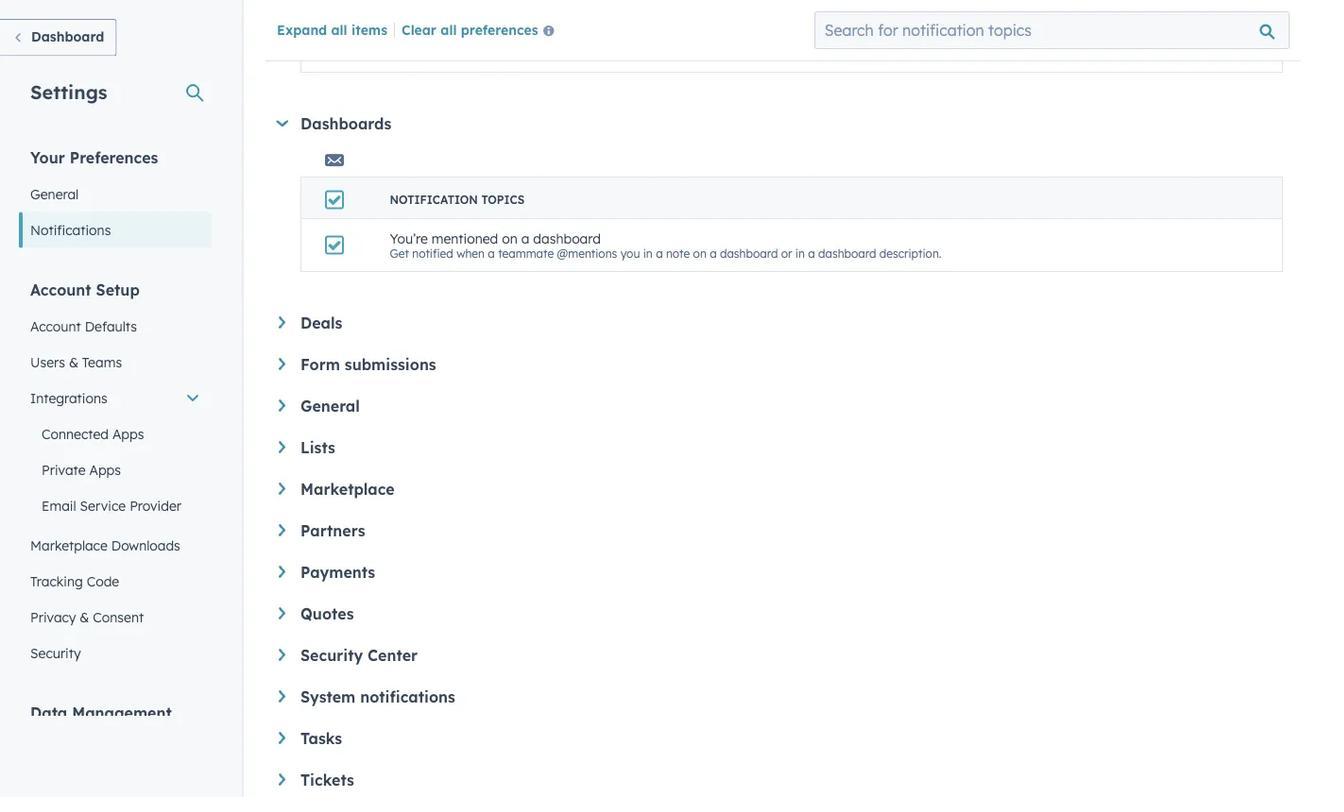 Task type: describe. For each thing, give the bounding box(es) containing it.
users
[[30, 354, 65, 370]]

caret image for tickets
[[279, 774, 285, 786]]

you inside the you're mentioned on a contact record get notified when a teammate @mentions you in a note or logged activity on a contact record.
[[620, 47, 640, 61]]

note inside the you're mentioned on a contact record get notified when a teammate @mentions you in a note or logged activity on a contact record.
[[666, 47, 690, 61]]

dashboards
[[300, 114, 391, 133]]

notifications link
[[19, 212, 212, 248]]

integrations
[[30, 390, 107, 406]]

notifications
[[360, 688, 455, 707]]

deals
[[300, 314, 342, 333]]

security for security
[[30, 645, 81, 661]]

caret image for security center
[[279, 649, 285, 661]]

form submissions
[[300, 355, 436, 374]]

clear all preferences
[[402, 21, 538, 38]]

lists button
[[279, 438, 1283, 457]]

caret image for payments
[[279, 566, 285, 578]]

system notifications
[[300, 688, 455, 707]]

note inside you're mentioned on a dashboard get notified when a teammate @mentions you in a note on a dashboard or in a dashboard description.
[[666, 246, 690, 261]]

connected apps
[[42, 426, 144, 442]]

your preferences element
[[19, 147, 212, 248]]

@mentions inside the you're mentioned on a contact record get notified when a teammate @mentions you in a note or logged activity on a contact record.
[[557, 47, 617, 61]]

integrations button
[[19, 380, 212, 416]]

payments
[[300, 563, 375, 582]]

expand
[[277, 21, 327, 38]]

1 horizontal spatial general
[[300, 397, 360, 416]]

center
[[368, 646, 418, 665]]

private apps
[[42, 462, 121, 478]]

you're mentioned on a dashboard get notified when a teammate @mentions you in a note on a dashboard or in a dashboard description.
[[390, 230, 942, 261]]

0 horizontal spatial contact
[[533, 30, 581, 47]]

privacy
[[30, 609, 76, 625]]

tickets
[[300, 771, 354, 790]]

privacy & consent link
[[19, 599, 212, 635]]

logged
[[707, 47, 744, 61]]

tickets button
[[279, 771, 1283, 790]]

dashboard link
[[0, 19, 117, 56]]

system notifications button
[[279, 688, 1283, 707]]

dashboard
[[31, 28, 104, 45]]

defaults
[[85, 318, 137, 334]]

when inside the you're mentioned on a contact record get notified when a teammate @mentions you in a note or logged activity on a contact record.
[[457, 47, 485, 61]]

marketplace for marketplace
[[300, 480, 395, 499]]

quotes button
[[279, 605, 1283, 624]]

privacy & consent
[[30, 609, 144, 625]]

or inside you're mentioned on a dashboard get notified when a teammate @mentions you in a note on a dashboard or in a dashboard description.
[[781, 246, 792, 261]]

get inside the you're mentioned on a contact record get notified when a teammate @mentions you in a note or logged activity on a contact record.
[[390, 47, 409, 61]]

general button
[[279, 397, 1283, 416]]

0 horizontal spatial dashboard
[[533, 230, 601, 246]]

activity
[[748, 47, 787, 61]]

record
[[584, 30, 624, 47]]

private apps link
[[19, 452, 212, 488]]

security center
[[300, 646, 418, 665]]

caret image for marketplace
[[279, 483, 285, 495]]

email service provider
[[42, 497, 181, 514]]

deals button
[[279, 314, 1283, 333]]

apps for private apps
[[89, 462, 121, 478]]

dashboards button
[[276, 114, 1283, 133]]

caret image for form submissions
[[279, 358, 285, 370]]

apps for connected apps
[[112, 426, 144, 442]]

record.
[[861, 47, 898, 61]]

service
[[80, 497, 126, 514]]

your preferences
[[30, 148, 158, 167]]

preferences
[[70, 148, 158, 167]]

items
[[351, 21, 387, 38]]

caret image for partners
[[279, 524, 285, 537]]

marketplace for marketplace downloads
[[30, 537, 108, 554]]

you're for you're mentioned on a contact record
[[390, 30, 428, 47]]

marketplace downloads link
[[19, 528, 212, 564]]

1 horizontal spatial contact
[[817, 47, 858, 61]]

quotes
[[300, 605, 354, 624]]

form submissions button
[[279, 355, 1283, 374]]

preferences
[[461, 21, 538, 38]]

data management
[[30, 703, 172, 722]]

partners
[[300, 522, 365, 540]]

account setup
[[30, 280, 140, 299]]

marketplace button
[[279, 480, 1283, 499]]

caret image for deals
[[279, 317, 285, 329]]

description.
[[879, 246, 942, 261]]

users & teams link
[[19, 344, 212, 380]]

Search for notification topics search field
[[814, 11, 1290, 49]]

when inside you're mentioned on a dashboard get notified when a teammate @mentions you in a note on a dashboard or in a dashboard description.
[[457, 246, 485, 261]]

provider
[[130, 497, 181, 514]]

@mentions inside you're mentioned on a dashboard get notified when a teammate @mentions you in a note on a dashboard or in a dashboard description.
[[557, 246, 617, 261]]

or inside the you're mentioned on a contact record get notified when a teammate @mentions you in a note or logged activity on a contact record.
[[693, 47, 704, 61]]



Task type: locate. For each thing, give the bounding box(es) containing it.
notified down notification
[[412, 246, 453, 261]]

security link
[[19, 635, 212, 671]]

your
[[30, 148, 65, 167]]

2 you're from the top
[[390, 230, 428, 246]]

or
[[693, 47, 704, 61], [781, 246, 792, 261]]

security for security center
[[300, 646, 363, 665]]

@mentions
[[557, 47, 617, 61], [557, 246, 617, 261]]

teams
[[82, 354, 122, 370]]

topics
[[481, 193, 525, 207]]

expand all items
[[277, 21, 387, 38]]

0 horizontal spatial all
[[331, 21, 347, 38]]

0 vertical spatial general
[[30, 186, 79, 202]]

get down clear
[[390, 47, 409, 61]]

all right clear
[[441, 21, 457, 38]]

caret image inside partners dropdown button
[[279, 524, 285, 537]]

2 you from the top
[[620, 246, 640, 261]]

1 vertical spatial general
[[300, 397, 360, 416]]

contact
[[533, 30, 581, 47], [817, 47, 858, 61]]

1 vertical spatial mentioned
[[431, 230, 498, 246]]

caret image for dashboards
[[276, 120, 288, 127]]

you're for you're mentioned on a dashboard
[[390, 230, 428, 246]]

1 vertical spatial apps
[[89, 462, 121, 478]]

expand all items button
[[277, 21, 387, 38]]

in inside the you're mentioned on a contact record get notified when a teammate @mentions you in a note or logged activity on a contact record.
[[643, 47, 653, 61]]

email service provider link
[[19, 488, 212, 524]]

contact left record. at the top right
[[817, 47, 858, 61]]

caret image for general
[[279, 400, 285, 412]]

when down clear all preferences
[[457, 47, 485, 61]]

get inside you're mentioned on a dashboard get notified when a teammate @mentions you in a note on a dashboard or in a dashboard description.
[[390, 246, 409, 261]]

apps up "service"
[[89, 462, 121, 478]]

caret image for system notifications
[[279, 691, 285, 703]]

users & teams
[[30, 354, 122, 370]]

2 horizontal spatial dashboard
[[818, 246, 876, 261]]

1 get from the top
[[390, 47, 409, 61]]

you inside you're mentioned on a dashboard get notified when a teammate @mentions you in a note on a dashboard or in a dashboard description.
[[620, 246, 640, 261]]

account up "users"
[[30, 318, 81, 334]]

notification
[[390, 193, 478, 207]]

you're right the items
[[390, 30, 428, 47]]

general link
[[19, 176, 212, 212]]

1 vertical spatial get
[[390, 246, 409, 261]]

caret image inside security center dropdown button
[[279, 649, 285, 661]]

caret image for lists
[[279, 441, 285, 453]]

teammate inside you're mentioned on a dashboard get notified when a teammate @mentions you in a note on a dashboard or in a dashboard description.
[[498, 246, 554, 261]]

1 when from the top
[[457, 47, 485, 61]]

caret image for quotes
[[279, 608, 285, 620]]

1 vertical spatial @mentions
[[557, 246, 617, 261]]

contact left record
[[533, 30, 581, 47]]

all left the items
[[331, 21, 347, 38]]

caret image left "system"
[[279, 691, 285, 703]]

0 vertical spatial you
[[620, 47, 640, 61]]

1 vertical spatial account
[[30, 318, 81, 334]]

dashboard
[[533, 230, 601, 246], [720, 246, 778, 261], [818, 246, 876, 261]]

downloads
[[111, 537, 180, 554]]

submissions
[[345, 355, 436, 374]]

data
[[30, 703, 67, 722]]

get down notification
[[390, 246, 409, 261]]

consent
[[93, 609, 144, 625]]

general down form
[[300, 397, 360, 416]]

2 get from the top
[[390, 246, 409, 261]]

caret image inside "payments" dropdown button
[[279, 566, 285, 578]]

0 vertical spatial mentioned
[[431, 30, 498, 47]]

form
[[300, 355, 340, 374]]

general inside your preferences element
[[30, 186, 79, 202]]

caret image inside tickets dropdown button
[[279, 774, 285, 786]]

4 caret image from the top
[[279, 649, 285, 661]]

you
[[620, 47, 640, 61], [620, 246, 640, 261]]

2 caret image from the top
[[279, 524, 285, 537]]

1 caret image from the top
[[279, 441, 285, 453]]

1 vertical spatial you
[[620, 246, 640, 261]]

2 account from the top
[[30, 318, 81, 334]]

caret image inside dashboards dropdown button
[[276, 120, 288, 127]]

&
[[69, 354, 78, 370], [80, 609, 89, 625]]

1 @mentions from the top
[[557, 47, 617, 61]]

or left logged
[[693, 47, 704, 61]]

tasks button
[[279, 729, 1283, 748]]

connected
[[42, 426, 109, 442]]

& for privacy
[[80, 609, 89, 625]]

0 vertical spatial teammate
[[498, 47, 554, 61]]

account setup element
[[19, 279, 212, 671]]

account for account setup
[[30, 280, 91, 299]]

tracking code
[[30, 573, 119, 590]]

1 horizontal spatial security
[[300, 646, 363, 665]]

0 horizontal spatial &
[[69, 354, 78, 370]]

account defaults link
[[19, 308, 212, 344]]

2 mentioned from the top
[[431, 230, 498, 246]]

marketplace inside account setup element
[[30, 537, 108, 554]]

apps
[[112, 426, 144, 442], [89, 462, 121, 478]]

all inside clear all preferences button
[[441, 21, 457, 38]]

general down your
[[30, 186, 79, 202]]

caret image left partners
[[279, 524, 285, 537]]

caret image inside deals dropdown button
[[279, 317, 285, 329]]

& right "users"
[[69, 354, 78, 370]]

2 when from the top
[[457, 246, 485, 261]]

1 vertical spatial marketplace
[[30, 537, 108, 554]]

marketplace up partners
[[300, 480, 395, 499]]

security center button
[[279, 646, 1283, 665]]

setup
[[96, 280, 140, 299]]

notified inside you're mentioned on a dashboard get notified when a teammate @mentions you in a note on a dashboard or in a dashboard description.
[[412, 246, 453, 261]]

account for account defaults
[[30, 318, 81, 334]]

private
[[42, 462, 86, 478]]

1 vertical spatial you're
[[390, 230, 428, 246]]

all
[[331, 21, 347, 38], [441, 21, 457, 38]]

account up account defaults
[[30, 280, 91, 299]]

0 vertical spatial notified
[[412, 47, 453, 61]]

2 note from the top
[[666, 246, 690, 261]]

1 vertical spatial note
[[666, 246, 690, 261]]

when down notification topics on the top of the page
[[457, 246, 485, 261]]

caret image
[[279, 441, 285, 453], [279, 524, 285, 537], [279, 608, 285, 620], [279, 649, 285, 661], [279, 691, 285, 703], [279, 732, 285, 744]]

1 horizontal spatial marketplace
[[300, 480, 395, 499]]

1 vertical spatial when
[[457, 246, 485, 261]]

mentioned for contact
[[431, 30, 498, 47]]

caret image inside general dropdown button
[[279, 400, 285, 412]]

0 vertical spatial get
[[390, 47, 409, 61]]

1 vertical spatial &
[[80, 609, 89, 625]]

lists
[[300, 438, 335, 457]]

payments button
[[279, 563, 1283, 582]]

clear
[[402, 21, 436, 38]]

notification topics
[[390, 193, 525, 207]]

1 vertical spatial notified
[[412, 246, 453, 261]]

you're down notification
[[390, 230, 428, 246]]

you're mentioned on a contact record get notified when a teammate @mentions you in a note or logged activity on a contact record.
[[390, 30, 898, 61]]

2 notified from the top
[[412, 246, 453, 261]]

teammate down topics
[[498, 246, 554, 261]]

caret image inside quotes dropdown button
[[279, 608, 285, 620]]

caret image inside form submissions dropdown button
[[279, 358, 285, 370]]

caret image inside "marketplace" dropdown button
[[279, 483, 285, 495]]

1 horizontal spatial dashboard
[[720, 246, 778, 261]]

caret image left lists
[[279, 441, 285, 453]]

general
[[30, 186, 79, 202], [300, 397, 360, 416]]

mentioned inside the you're mentioned on a contact record get notified when a teammate @mentions you in a note or logged activity on a contact record.
[[431, 30, 498, 47]]

1 vertical spatial teammate
[[498, 246, 554, 261]]

1 vertical spatial or
[[781, 246, 792, 261]]

tracking
[[30, 573, 83, 590]]

1 account from the top
[[30, 280, 91, 299]]

caret image left quotes
[[279, 608, 285, 620]]

a
[[521, 30, 529, 47], [488, 47, 495, 61], [656, 47, 663, 61], [807, 47, 814, 61], [521, 230, 529, 246], [488, 246, 495, 261], [656, 246, 663, 261], [710, 246, 717, 261], [808, 246, 815, 261]]

notifications
[[30, 222, 111, 238]]

2 teammate from the top
[[498, 246, 554, 261]]

1 note from the top
[[666, 47, 690, 61]]

system
[[300, 688, 356, 707]]

caret image for tasks
[[279, 732, 285, 744]]

connected apps link
[[19, 416, 212, 452]]

clear all preferences button
[[402, 20, 562, 42]]

email
[[42, 497, 76, 514]]

you're inside the you're mentioned on a contact record get notified when a teammate @mentions you in a note or logged activity on a contact record.
[[390, 30, 428, 47]]

1 all from the left
[[331, 21, 347, 38]]

caret image inside "lists" dropdown button
[[279, 441, 285, 453]]

0 vertical spatial @mentions
[[557, 47, 617, 61]]

0 horizontal spatial marketplace
[[30, 537, 108, 554]]

6 caret image from the top
[[279, 732, 285, 744]]

teammate
[[498, 47, 554, 61], [498, 246, 554, 261]]

mentioned inside you're mentioned on a dashboard get notified when a teammate @mentions you in a note on a dashboard or in a dashboard description.
[[431, 230, 498, 246]]

get
[[390, 47, 409, 61], [390, 246, 409, 261]]

5 caret image from the top
[[279, 691, 285, 703]]

1 mentioned from the top
[[431, 30, 498, 47]]

account
[[30, 280, 91, 299], [30, 318, 81, 334]]

0 vertical spatial when
[[457, 47, 485, 61]]

1 horizontal spatial all
[[441, 21, 457, 38]]

1 you're from the top
[[390, 30, 428, 47]]

1 notified from the top
[[412, 47, 453, 61]]

0 vertical spatial &
[[69, 354, 78, 370]]

note
[[666, 47, 690, 61], [666, 246, 690, 261]]

0 vertical spatial you're
[[390, 30, 428, 47]]

1 you from the top
[[620, 47, 640, 61]]

code
[[87, 573, 119, 590]]

caret image inside tasks dropdown button
[[279, 732, 285, 744]]

caret image left tasks
[[279, 732, 285, 744]]

& right the privacy
[[80, 609, 89, 625]]

all for expand
[[331, 21, 347, 38]]

0 vertical spatial marketplace
[[300, 480, 395, 499]]

teammate down the preferences
[[498, 47, 554, 61]]

or up deals dropdown button
[[781, 246, 792, 261]]

notified inside the you're mentioned on a contact record get notified when a teammate @mentions you in a note or logged activity on a contact record.
[[412, 47, 453, 61]]

tasks
[[300, 729, 342, 748]]

account defaults
[[30, 318, 137, 334]]

management
[[72, 703, 172, 722]]

settings
[[30, 80, 107, 103]]

notified down clear
[[412, 47, 453, 61]]

0 horizontal spatial general
[[30, 186, 79, 202]]

all for clear
[[441, 21, 457, 38]]

mentioned
[[431, 30, 498, 47], [431, 230, 498, 246]]

partners button
[[279, 522, 1283, 540]]

0 vertical spatial note
[[666, 47, 690, 61]]

1 teammate from the top
[[498, 47, 554, 61]]

& for users
[[69, 354, 78, 370]]

caret image inside system notifications dropdown button
[[279, 691, 285, 703]]

tracking code link
[[19, 564, 212, 599]]

1 horizontal spatial &
[[80, 609, 89, 625]]

security down the privacy
[[30, 645, 81, 661]]

0 vertical spatial apps
[[112, 426, 144, 442]]

1 horizontal spatial or
[[781, 246, 792, 261]]

0 horizontal spatial security
[[30, 645, 81, 661]]

caret image
[[276, 120, 288, 127], [279, 317, 285, 329], [279, 358, 285, 370], [279, 400, 285, 412], [279, 483, 285, 495], [279, 566, 285, 578], [279, 774, 285, 786]]

in
[[643, 47, 653, 61], [643, 246, 653, 261], [795, 246, 805, 261]]

0 vertical spatial or
[[693, 47, 704, 61]]

marketplace downloads
[[30, 537, 180, 554]]

you're inside you're mentioned on a dashboard get notified when a teammate @mentions you in a note on a dashboard or in a dashboard description.
[[390, 230, 428, 246]]

security inside account setup element
[[30, 645, 81, 661]]

notified
[[412, 47, 453, 61], [412, 246, 453, 261]]

0 vertical spatial account
[[30, 280, 91, 299]]

teammate inside the you're mentioned on a contact record get notified when a teammate @mentions you in a note or logged activity on a contact record.
[[498, 47, 554, 61]]

marketplace up tracking code
[[30, 537, 108, 554]]

2 all from the left
[[441, 21, 457, 38]]

3 caret image from the top
[[279, 608, 285, 620]]

apps down integrations button
[[112, 426, 144, 442]]

caret image left security center
[[279, 649, 285, 661]]

2 @mentions from the top
[[557, 246, 617, 261]]

0 horizontal spatial or
[[693, 47, 704, 61]]

security up "system"
[[300, 646, 363, 665]]

mentioned for dashboard
[[431, 230, 498, 246]]



Task type: vqa. For each thing, say whether or not it's contained in the screenshot.
1st interactive chart "image"
no



